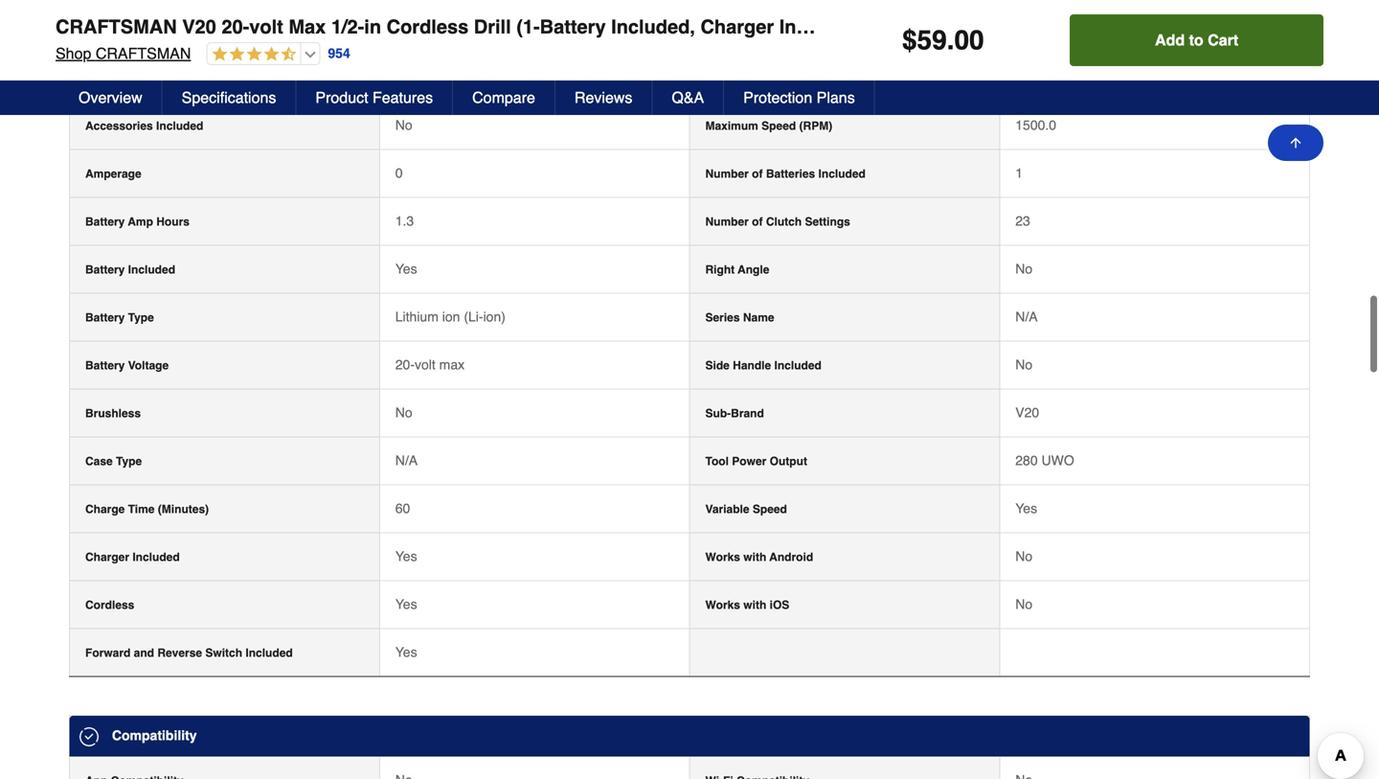 Task type: vqa. For each thing, say whether or not it's contained in the screenshot.


Task type: describe. For each thing, give the bounding box(es) containing it.
4.5 stars image
[[207, 46, 296, 64]]

works with ios
[[706, 599, 790, 612]]

compare button
[[453, 80, 556, 115]]

(li-
[[464, 309, 484, 325]]

battery voltage
[[85, 359, 169, 372]]

settings
[[805, 215, 851, 229]]

954
[[328, 46, 350, 61]]

1 vertical spatial cordless
[[85, 599, 135, 612]]

60
[[396, 501, 410, 516]]

ion
[[443, 309, 460, 325]]

1 horizontal spatial n/a
[[1016, 309, 1038, 325]]

sub-brand
[[706, 407, 765, 420]]

maximum
[[706, 119, 759, 133]]

arrow up image
[[1289, 135, 1304, 150]]

speed for yes
[[753, 503, 788, 516]]

clutch
[[766, 215, 802, 229]]

angle
[[738, 263, 770, 277]]

notes image
[[80, 76, 95, 91]]

ios
[[770, 599, 790, 612]]

number of batteries included
[[706, 167, 866, 181]]

shop craftsman
[[56, 45, 191, 62]]

forward and reverse switch included
[[85, 646, 293, 660]]

included)
[[780, 16, 865, 38]]

accessories
[[85, 119, 153, 133]]

(minutes)
[[158, 503, 209, 516]]

.
[[947, 25, 955, 56]]

included,
[[612, 16, 696, 38]]

1 vertical spatial craftsman
[[96, 45, 191, 62]]

number of clutch settings
[[706, 215, 851, 229]]

drill
[[474, 16, 511, 38]]

charge
[[85, 503, 125, 516]]

1 vertical spatial volt
[[415, 357, 436, 372]]

charge time (minutes)
[[85, 503, 209, 516]]

maximum speed (rpm)
[[706, 119, 833, 133]]

battery for 1.3
[[85, 215, 125, 229]]

lithium ion (li-ion)
[[396, 309, 506, 325]]

q&a
[[672, 89, 705, 106]]

of for 23
[[752, 215, 763, 229]]

reverse
[[157, 646, 202, 660]]

product features button
[[296, 80, 453, 115]]

brushless
[[85, 407, 141, 420]]

0 vertical spatial craftsman
[[56, 16, 177, 38]]

brand
[[731, 407, 765, 420]]

no for works with android
[[1016, 549, 1033, 564]]

included up settings
[[819, 167, 866, 181]]

specifications
[[182, 89, 276, 106]]

output
[[770, 455, 808, 468]]

features inside button
[[373, 89, 433, 106]]

amp
[[128, 215, 153, 229]]

add to cart
[[1156, 31, 1239, 49]]

overview
[[79, 89, 142, 106]]

included down amp
[[128, 263, 175, 277]]

tool power output
[[706, 455, 808, 468]]

yes for works with ios
[[396, 597, 417, 612]]

280
[[1016, 453, 1038, 468]]

compare
[[473, 89, 536, 106]]

reviews button
[[556, 80, 653, 115]]

no for right angle
[[1016, 261, 1033, 277]]

protection
[[744, 89, 813, 106]]

yes for right angle
[[396, 261, 417, 277]]

speed for 1500.0
[[762, 119, 797, 133]]

1.3
[[396, 213, 414, 229]]

0
[[396, 165, 403, 181]]

add to cart button
[[1071, 14, 1324, 66]]

23
[[1016, 213, 1031, 229]]

in
[[364, 16, 381, 38]]

type for n/a
[[116, 455, 142, 468]]

1/2-
[[331, 16, 364, 38]]

voltage
[[128, 359, 169, 372]]

variable
[[706, 503, 750, 516]]

shop
[[56, 45, 91, 62]]

power
[[732, 455, 767, 468]]

hours
[[156, 215, 190, 229]]

0 horizontal spatial 20-
[[222, 16, 249, 38]]

protection plans button
[[725, 80, 876, 115]]

included right switch
[[246, 646, 293, 660]]

number for 23
[[706, 215, 749, 229]]

1500.0
[[1016, 118, 1057, 133]]

yes for works with android
[[396, 549, 417, 564]]

max
[[440, 357, 465, 372]]

accessories included
[[85, 119, 204, 133]]

right angle
[[706, 263, 770, 277]]

side
[[706, 359, 730, 372]]

sub-
[[706, 407, 731, 420]]

amperage
[[85, 167, 142, 181]]

included down specifications
[[156, 119, 204, 133]]



Task type: locate. For each thing, give the bounding box(es) containing it.
20-volt max
[[396, 357, 465, 372]]

1 vertical spatial number
[[706, 215, 749, 229]]

0 horizontal spatial cordless
[[85, 599, 135, 612]]

with left the 'android'
[[744, 551, 767, 564]]

with for android
[[744, 551, 767, 564]]

1 horizontal spatial features
[[373, 89, 433, 106]]

type right case
[[116, 455, 142, 468]]

20- left max
[[396, 357, 415, 372]]

1 number from the top
[[706, 167, 749, 181]]

0 vertical spatial volt
[[249, 16, 283, 38]]

0 horizontal spatial v20
[[182, 16, 216, 38]]

number down maximum
[[706, 167, 749, 181]]

switch
[[205, 646, 243, 660]]

charger included
[[85, 551, 180, 564]]

0 vertical spatial number
[[706, 167, 749, 181]]

1 vertical spatial of
[[752, 215, 763, 229]]

craftsman up overview button
[[96, 45, 191, 62]]

0 vertical spatial 20-
[[222, 16, 249, 38]]

protection plans
[[744, 89, 855, 106]]

0 vertical spatial of
[[752, 167, 763, 181]]

lithium
[[396, 309, 439, 325]]

v20 up 4.5 stars image
[[182, 16, 216, 38]]

1 horizontal spatial 20-
[[396, 357, 415, 372]]

works left ios
[[706, 599, 741, 612]]

type up voltage
[[128, 311, 154, 325]]

0 horizontal spatial volt
[[249, 16, 283, 38]]

no for works with ios
[[1016, 597, 1033, 612]]

volt left max
[[415, 357, 436, 372]]

0 horizontal spatial n/a
[[396, 453, 418, 468]]

1 vertical spatial 20-
[[396, 357, 415, 372]]

handle
[[733, 359, 772, 372]]

works for works with android
[[706, 551, 741, 564]]

0 vertical spatial cordless
[[387, 16, 469, 38]]

batteries
[[766, 167, 816, 181]]

specifications button
[[163, 80, 296, 115]]

0 vertical spatial speed
[[762, 119, 797, 133]]

series name
[[706, 311, 775, 325]]

number
[[706, 167, 749, 181], [706, 215, 749, 229]]

battery up battery voltage
[[85, 311, 125, 325]]

ion)
[[484, 309, 506, 325]]

type for lithium ion (li-ion)
[[128, 311, 154, 325]]

features
[[108, 74, 164, 90], [373, 89, 433, 106]]

max
[[289, 16, 326, 38]]

battery left voltage
[[85, 359, 125, 372]]

included right handle on the right of the page
[[775, 359, 822, 372]]

add
[[1156, 31, 1186, 49]]

0 horizontal spatial features
[[108, 74, 164, 90]]

product features
[[316, 89, 433, 106]]

side handle included
[[706, 359, 822, 372]]

(rpm)
[[800, 119, 833, 133]]

speed
[[762, 119, 797, 133], [753, 503, 788, 516]]

speed right variable
[[753, 503, 788, 516]]

280 uwo
[[1016, 453, 1075, 468]]

battery up battery type
[[85, 263, 125, 277]]

reviews
[[575, 89, 633, 106]]

uwo
[[1042, 453, 1075, 468]]

right
[[706, 263, 735, 277]]

plans
[[817, 89, 855, 106]]

1
[[1016, 165, 1024, 181]]

works down variable
[[706, 551, 741, 564]]

1 vertical spatial v20
[[1016, 405, 1040, 420]]

1 of from the top
[[752, 167, 763, 181]]

1 works from the top
[[706, 551, 741, 564]]

battery type
[[85, 311, 154, 325]]

1 with from the top
[[744, 551, 767, 564]]

name
[[744, 311, 775, 325]]

1 vertical spatial charger
[[85, 551, 129, 564]]

20- up 4.5 stars image
[[222, 16, 249, 38]]

product
[[316, 89, 369, 106]]

1 horizontal spatial cordless
[[387, 16, 469, 38]]

to
[[1190, 31, 1204, 49]]

charger down charge
[[85, 551, 129, 564]]

1 vertical spatial n/a
[[396, 453, 418, 468]]

volt up 4.5 stars image
[[249, 16, 283, 38]]

and
[[134, 646, 154, 660]]

1 vertical spatial with
[[744, 599, 767, 612]]

0 vertical spatial n/a
[[1016, 309, 1038, 325]]

0 horizontal spatial charger
[[85, 551, 129, 564]]

1 vertical spatial speed
[[753, 503, 788, 516]]

battery amp hours
[[85, 215, 190, 229]]

overview button
[[59, 80, 163, 115]]

case type
[[85, 455, 142, 468]]

craftsman up shop craftsman
[[56, 16, 177, 38]]

with left ios
[[744, 599, 767, 612]]

battery left amp
[[85, 215, 125, 229]]

battery for yes
[[85, 263, 125, 277]]

time
[[128, 503, 155, 516]]

$ 59 . 00
[[903, 25, 985, 56]]

0 vertical spatial charger
[[701, 16, 774, 38]]

battery up reviews
[[540, 16, 606, 38]]

battery for lithium ion (li-ion)
[[85, 311, 125, 325]]

2 number from the top
[[706, 215, 749, 229]]

0 vertical spatial v20
[[182, 16, 216, 38]]

compatibility
[[112, 728, 197, 743]]

of
[[752, 167, 763, 181], [752, 215, 763, 229]]

n/a
[[1016, 309, 1038, 325], [396, 453, 418, 468]]

no for side handle included
[[1016, 357, 1033, 372]]

1 horizontal spatial charger
[[701, 16, 774, 38]]

battery for 20-volt max
[[85, 359, 125, 372]]

number for 1
[[706, 167, 749, 181]]

1 horizontal spatial v20
[[1016, 405, 1040, 420]]

included down 'charge time (minutes)'
[[133, 551, 180, 564]]

v20
[[182, 16, 216, 38], [1016, 405, 1040, 420]]

cordless right in
[[387, 16, 469, 38]]

variable speed
[[706, 503, 788, 516]]

0 vertical spatial type
[[128, 311, 154, 325]]

speed down protection
[[762, 119, 797, 133]]

craftsman
[[56, 16, 177, 38], [96, 45, 191, 62]]

number up right
[[706, 215, 749, 229]]

1 vertical spatial type
[[116, 455, 142, 468]]

works for works with ios
[[706, 599, 741, 612]]

0 vertical spatial works
[[706, 551, 741, 564]]

0 vertical spatial with
[[744, 551, 767, 564]]

2 with from the top
[[744, 599, 767, 612]]

cordless up "forward"
[[85, 599, 135, 612]]

with
[[744, 551, 767, 564], [744, 599, 767, 612]]

2 of from the top
[[752, 215, 763, 229]]

of for 1
[[752, 167, 763, 181]]

cordless
[[387, 16, 469, 38], [85, 599, 135, 612]]

20-
[[222, 16, 249, 38], [396, 357, 415, 372]]

with for ios
[[744, 599, 767, 612]]

android
[[770, 551, 814, 564]]

case
[[85, 455, 113, 468]]

no
[[396, 118, 413, 133], [1016, 261, 1033, 277], [1016, 357, 1033, 372], [396, 405, 413, 420], [1016, 549, 1033, 564], [1016, 597, 1033, 612]]

$
[[903, 25, 918, 56]]

battery included
[[85, 263, 175, 277]]

charger
[[701, 16, 774, 38], [85, 551, 129, 564]]

2 works from the top
[[706, 599, 741, 612]]

craftsman v20 20-volt max 1/2-in cordless drill (1-battery included, charger included)
[[56, 16, 865, 38]]

charger up protection
[[701, 16, 774, 38]]

of left clutch
[[752, 215, 763, 229]]

59
[[918, 25, 947, 56]]

(1-
[[517, 16, 540, 38]]

tool
[[706, 455, 729, 468]]

works with android
[[706, 551, 814, 564]]

cart
[[1209, 31, 1239, 49]]

features down shop craftsman
[[108, 74, 164, 90]]

00
[[955, 25, 985, 56]]

included
[[156, 119, 204, 133], [819, 167, 866, 181], [128, 263, 175, 277], [775, 359, 822, 372], [133, 551, 180, 564], [246, 646, 293, 660]]

1 vertical spatial works
[[706, 599, 741, 612]]

features right product
[[373, 89, 433, 106]]

works
[[706, 551, 741, 564], [706, 599, 741, 612]]

q&a button
[[653, 80, 725, 115]]

of left batteries
[[752, 167, 763, 181]]

v20 up 280
[[1016, 405, 1040, 420]]

forward
[[85, 646, 131, 660]]

1 horizontal spatial volt
[[415, 357, 436, 372]]



